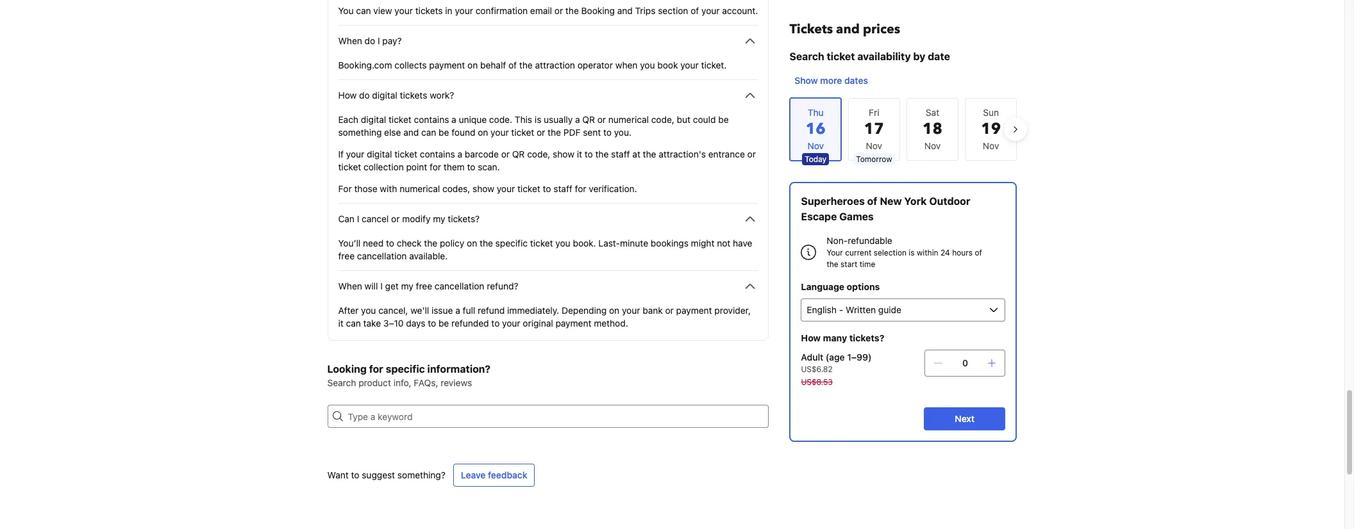 Task type: vqa. For each thing, say whether or not it's contained in the screenshot.
How do digital tickets work?
yes



Task type: locate. For each thing, give the bounding box(es) containing it.
tickets?
[[448, 214, 480, 224], [849, 333, 885, 344]]

your right if
[[346, 149, 364, 160]]

0 vertical spatial i
[[378, 35, 380, 46]]

1 vertical spatial my
[[401, 281, 413, 292]]

or down "usually"
[[537, 127, 545, 138]]

0 vertical spatial how
[[338, 90, 357, 101]]

of left new
[[867, 196, 878, 207]]

2 when from the top
[[338, 281, 362, 292]]

could
[[693, 114, 716, 125]]

1 vertical spatial code,
[[527, 149, 550, 160]]

be inside after you cancel, we'll issue a full refund immediately. depending on your bank or payment provider, it can take 3–10 days to be refunded to your original payment method.
[[439, 318, 449, 329]]

be for after you cancel, we'll issue a full refund immediately. depending on your bank or payment provider, it can take 3–10 days to be refunded to your original payment method.
[[439, 318, 449, 329]]

is left within
[[909, 248, 915, 258]]

tomorrow
[[856, 155, 892, 164]]

for up 'product'
[[369, 364, 383, 375]]

my right the get
[[401, 281, 413, 292]]

1 vertical spatial tickets
[[400, 90, 427, 101]]

the down "usually"
[[548, 127, 561, 138]]

1 horizontal spatial for
[[430, 162, 441, 172]]

search up show
[[790, 51, 824, 62]]

0 horizontal spatial nov
[[866, 140, 882, 151]]

for
[[430, 162, 441, 172], [575, 183, 586, 194], [369, 364, 383, 375]]

2 nov from the left
[[925, 140, 941, 151]]

escape
[[801, 211, 837, 223]]

0 horizontal spatial i
[[357, 214, 359, 224]]

1 horizontal spatial it
[[577, 149, 582, 160]]

specific down can i cancel or modify my tickets? dropdown button
[[495, 238, 528, 249]]

1 when from the top
[[338, 35, 362, 46]]

the inside each digital ticket contains a unique code. this is usually a qr or numerical code, but could be something else and can be found on your ticket or the pdf sent to you.
[[548, 127, 561, 138]]

0 vertical spatial and
[[617, 5, 633, 16]]

else
[[384, 127, 401, 138]]

digital down the booking.com
[[372, 90, 397, 101]]

collects
[[395, 60, 427, 71]]

0 vertical spatial show
[[553, 149, 575, 160]]

0
[[963, 358, 968, 369]]

1 vertical spatial search
[[327, 378, 356, 389]]

or right 'entrance' at the top right of the page
[[747, 149, 756, 160]]

might
[[691, 238, 715, 249]]

1 horizontal spatial how
[[801, 333, 821, 344]]

or right barcode
[[501, 149, 510, 160]]

refund
[[478, 305, 505, 316]]

on inside each digital ticket contains a unique code. this is usually a qr or numerical code, but could be something else and can be found on your ticket or the pdf sent to you.
[[478, 127, 488, 138]]

a inside if your digital ticket contains a barcode or qr code, show it to the staff at the attraction's entrance or ticket collection point for them to scan.
[[457, 149, 462, 160]]

0 horizontal spatial qr
[[512, 149, 525, 160]]

of right section
[[691, 5, 699, 16]]

the right at
[[643, 149, 656, 160]]

more
[[820, 75, 842, 86]]

you left book.
[[556, 238, 571, 249]]

language options
[[801, 282, 880, 292]]

be down issue
[[439, 318, 449, 329]]

code, down each digital ticket contains a unique code. this is usually a qr or numerical code, but could be something else and can be found on your ticket or the pdf sent to you.
[[527, 149, 550, 160]]

on inside you'll need to check the policy on the specific ticket you book. last-minute bookings might not have free cancellation available.
[[467, 238, 477, 249]]

cancellation
[[357, 251, 407, 262], [435, 281, 484, 292]]

show down scan. on the left of the page
[[473, 183, 494, 194]]

0 horizontal spatial is
[[535, 114, 541, 125]]

1 vertical spatial it
[[338, 318, 344, 329]]

do
[[365, 35, 375, 46], [359, 90, 370, 101]]

to right days
[[428, 318, 436, 329]]

digital up something
[[361, 114, 386, 125]]

1 horizontal spatial show
[[553, 149, 575, 160]]

us$8.53
[[801, 378, 833, 387]]

non-
[[827, 235, 848, 246]]

ticket up point
[[395, 149, 417, 160]]

1 vertical spatial can
[[421, 127, 436, 138]]

you inside you'll need to check the policy on the specific ticket you book. last-minute bookings might not have free cancellation available.
[[556, 238, 571, 249]]

info,
[[394, 378, 411, 389]]

numerical down point
[[400, 183, 440, 194]]

tickets? inside dropdown button
[[448, 214, 480, 224]]

nov inside 'sat 18 nov'
[[925, 140, 941, 151]]

of inside 'non-refundable your current selection is within 24 hours of the start time'
[[975, 248, 982, 258]]

1 horizontal spatial numerical
[[608, 114, 649, 125]]

and left prices
[[836, 21, 860, 38]]

or right bank
[[665, 305, 674, 316]]

adult (age 1–99) us$6.82
[[801, 352, 872, 374]]

the down your
[[827, 260, 839, 269]]

you inside after you cancel, we'll issue a full refund immediately. depending on your bank or payment provider, it can take 3–10 days to be refunded to your original payment method.
[[361, 305, 376, 316]]

0 vertical spatial digital
[[372, 90, 397, 101]]

booking.com
[[338, 60, 392, 71]]

nov inside sun 19 nov
[[983, 140, 999, 151]]

0 vertical spatial specific
[[495, 238, 528, 249]]

code, left but
[[651, 114, 674, 125]]

1 vertical spatial for
[[575, 183, 586, 194]]

numerical up you.
[[608, 114, 649, 125]]

immediately.
[[507, 305, 559, 316]]

how inside dropdown button
[[338, 90, 357, 101]]

2 horizontal spatial i
[[380, 281, 383, 292]]

collection
[[364, 162, 404, 172]]

specific up info,
[[386, 364, 425, 375]]

modify
[[402, 214, 431, 224]]

nov inside fri 17 nov tomorrow
[[866, 140, 882, 151]]

2 horizontal spatial you
[[640, 60, 655, 71]]

1 horizontal spatial free
[[416, 281, 432, 292]]

i right will
[[380, 281, 383, 292]]

0 vertical spatial my
[[433, 214, 445, 224]]

confirmation
[[476, 5, 528, 16]]

when left will
[[338, 281, 362, 292]]

1 vertical spatial you
[[556, 238, 571, 249]]

2 horizontal spatial nov
[[983, 140, 999, 151]]

1 horizontal spatial code,
[[651, 114, 674, 125]]

on up "method."
[[609, 305, 620, 316]]

0 vertical spatial numerical
[[608, 114, 649, 125]]

1 vertical spatial is
[[909, 248, 915, 258]]

1 horizontal spatial cancellation
[[435, 281, 484, 292]]

do down the booking.com
[[359, 90, 370, 101]]

0 vertical spatial cancellation
[[357, 251, 407, 262]]

code,
[[651, 114, 674, 125], [527, 149, 550, 160]]

be left found on the left top of page
[[439, 127, 449, 138]]

digital inside if your digital ticket contains a barcode or qr code, show it to the staff at the attraction's entrance or ticket collection point for them to scan.
[[367, 149, 392, 160]]

0 horizontal spatial for
[[369, 364, 383, 375]]

york
[[904, 196, 927, 207]]

staff down if your digital ticket contains a barcode or qr code, show it to the staff at the attraction's entrance or ticket collection point for them to scan.
[[554, 183, 573, 194]]

1 horizontal spatial i
[[378, 35, 380, 46]]

tickets? up policy
[[448, 214, 480, 224]]

attraction's
[[659, 149, 706, 160]]

free inside dropdown button
[[416, 281, 432, 292]]

can
[[356, 5, 371, 16], [421, 127, 436, 138], [346, 318, 361, 329]]

view
[[373, 5, 392, 16]]

cancellation down need
[[357, 251, 407, 262]]

cancel,
[[378, 305, 408, 316]]

1 vertical spatial tickets?
[[849, 333, 885, 344]]

point
[[406, 162, 427, 172]]

1 horizontal spatial is
[[909, 248, 915, 258]]

1 vertical spatial how
[[801, 333, 821, 344]]

show more dates button
[[790, 69, 873, 92]]

how up each
[[338, 90, 357, 101]]

2 vertical spatial payment
[[556, 318, 592, 329]]

a up found on the left top of page
[[452, 114, 456, 125]]

hours
[[952, 248, 973, 258]]

1 horizontal spatial specific
[[495, 238, 528, 249]]

be right 'could'
[[718, 114, 729, 125]]

product
[[359, 378, 391, 389]]

it inside after you cancel, we'll issue a full refund immediately. depending on your bank or payment provider, it can take 3–10 days to be refunded to your original payment method.
[[338, 318, 344, 329]]

free down you'll
[[338, 251, 355, 262]]

0 vertical spatial staff
[[611, 149, 630, 160]]

fri
[[869, 107, 880, 118]]

a inside after you cancel, we'll issue a full refund immediately. depending on your bank or payment provider, it can take 3–10 days to be refunded to your original payment method.
[[455, 305, 460, 316]]

specific
[[495, 238, 528, 249], [386, 364, 425, 375]]

qr up sent
[[582, 114, 595, 125]]

0 horizontal spatial specific
[[386, 364, 425, 375]]

how many tickets?
[[801, 333, 885, 344]]

1 vertical spatial cancellation
[[435, 281, 484, 292]]

of right behalf
[[509, 60, 517, 71]]

contains down work?
[[414, 114, 449, 125]]

how do digital tickets work? element
[[338, 103, 758, 196]]

1 horizontal spatial qr
[[582, 114, 595, 125]]

or inside after you cancel, we'll issue a full refund immediately. depending on your bank or payment provider, it can take 3–10 days to be refunded to your original payment method.
[[665, 305, 674, 316]]

0 horizontal spatial my
[[401, 281, 413, 292]]

something
[[338, 127, 382, 138]]

the left the attraction at left
[[519, 60, 533, 71]]

can down after
[[346, 318, 361, 329]]

2 vertical spatial can
[[346, 318, 361, 329]]

1 vertical spatial show
[[473, 183, 494, 194]]

codes,
[[442, 183, 470, 194]]

can i cancel or modify my tickets? button
[[338, 212, 758, 227]]

1 vertical spatial specific
[[386, 364, 425, 375]]

2 vertical spatial and
[[403, 127, 419, 138]]

but
[[677, 114, 691, 125]]

1 vertical spatial digital
[[361, 114, 386, 125]]

your left account.
[[702, 5, 720, 16]]

do left pay?
[[365, 35, 375, 46]]

when for when do i pay?
[[338, 35, 362, 46]]

2 horizontal spatial payment
[[676, 305, 712, 316]]

ticket down can i cancel or modify my tickets? dropdown button
[[530, 238, 553, 249]]

the right policy
[[480, 238, 493, 249]]

1 vertical spatial contains
[[420, 149, 455, 160]]

when up the booking.com
[[338, 35, 362, 46]]

search down looking in the bottom of the page
[[327, 378, 356, 389]]

to down refund
[[491, 318, 500, 329]]

last-
[[599, 238, 620, 249]]

0 horizontal spatial cancellation
[[357, 251, 407, 262]]

can right you
[[356, 5, 371, 16]]

tickets
[[790, 21, 833, 38]]

0 vertical spatial it
[[577, 149, 582, 160]]

the down sent
[[595, 149, 609, 160]]

1 vertical spatial staff
[[554, 183, 573, 194]]

entrance
[[708, 149, 745, 160]]

0 vertical spatial free
[[338, 251, 355, 262]]

1 vertical spatial numerical
[[400, 183, 440, 194]]

it down after
[[338, 318, 344, 329]]

2 vertical spatial for
[[369, 364, 383, 375]]

nov for 18
[[925, 140, 941, 151]]

0 horizontal spatial free
[[338, 251, 355, 262]]

1 vertical spatial qr
[[512, 149, 525, 160]]

when
[[338, 35, 362, 46], [338, 281, 362, 292]]

can inside after you cancel, we'll issue a full refund immediately. depending on your bank or payment provider, it can take 3–10 days to be refunded to your original payment method.
[[346, 318, 361, 329]]

when do i pay? button
[[338, 33, 758, 49]]

you up take on the left
[[361, 305, 376, 316]]

i left pay?
[[378, 35, 380, 46]]

i right can
[[357, 214, 359, 224]]

0 horizontal spatial how
[[338, 90, 357, 101]]

2 vertical spatial i
[[380, 281, 383, 292]]

my
[[433, 214, 445, 224], [401, 281, 413, 292]]

a left full
[[455, 305, 460, 316]]

3 nov from the left
[[983, 140, 999, 151]]

0 vertical spatial for
[[430, 162, 441, 172]]

your down the code.
[[491, 127, 509, 138]]

my right modify
[[433, 214, 445, 224]]

or right cancel on the top of page
[[391, 214, 400, 224]]

1 horizontal spatial nov
[[925, 140, 941, 151]]

is right this
[[535, 114, 541, 125]]

ticket down this
[[511, 127, 534, 138]]

or inside dropdown button
[[391, 214, 400, 224]]

have
[[733, 238, 753, 249]]

0 vertical spatial you
[[640, 60, 655, 71]]

0 horizontal spatial you
[[361, 305, 376, 316]]

staff left at
[[611, 149, 630, 160]]

payment down depending on the bottom of page
[[556, 318, 592, 329]]

unique
[[459, 114, 487, 125]]

for inside looking for specific information? search product info, faqs, reviews
[[369, 364, 383, 375]]

nov down 18
[[925, 140, 941, 151]]

when will i get my free cancellation refund? button
[[338, 279, 758, 294]]

how for how many tickets?
[[801, 333, 821, 344]]

0 vertical spatial do
[[365, 35, 375, 46]]

is inside each digital ticket contains a unique code. this is usually a qr or numerical code, but could be something else and can be found on your ticket or the pdf sent to you.
[[535, 114, 541, 125]]

next button
[[924, 408, 1006, 431]]

current
[[845, 248, 872, 258]]

can left found on the left top of page
[[421, 127, 436, 138]]

0 vertical spatial payment
[[429, 60, 465, 71]]

1 vertical spatial free
[[416, 281, 432, 292]]

usually
[[544, 114, 573, 125]]

region
[[779, 92, 1028, 167]]

not
[[717, 238, 731, 249]]

time
[[860, 260, 876, 269]]

your right in
[[455, 5, 473, 16]]

and right else
[[403, 127, 419, 138]]

0 vertical spatial code,
[[651, 114, 674, 125]]

24
[[941, 248, 950, 258]]

leave feedback button
[[453, 464, 535, 487]]

of right hours
[[975, 248, 982, 258]]

0 horizontal spatial tickets?
[[448, 214, 480, 224]]

feedback
[[488, 470, 527, 481]]

to inside each digital ticket contains a unique code. this is usually a qr or numerical code, but could be something else and can be found on your ticket or the pdf sent to you.
[[603, 127, 612, 138]]

the left booking
[[566, 5, 579, 16]]

1 horizontal spatial search
[[790, 51, 824, 62]]

it
[[577, 149, 582, 160], [338, 318, 344, 329]]

free up we'll
[[416, 281, 432, 292]]

numerical
[[608, 114, 649, 125], [400, 183, 440, 194]]

digital up collection
[[367, 149, 392, 160]]

digital inside dropdown button
[[372, 90, 397, 101]]

2 vertical spatial be
[[439, 318, 449, 329]]

0 horizontal spatial and
[[403, 127, 419, 138]]

0 horizontal spatial payment
[[429, 60, 465, 71]]

1 vertical spatial payment
[[676, 305, 712, 316]]

and left trips
[[617, 5, 633, 16]]

available.
[[409, 251, 448, 262]]

qr inside if your digital ticket contains a barcode or qr code, show it to the staff at the attraction's entrance or ticket collection point for them to scan.
[[512, 149, 525, 160]]

1 vertical spatial when
[[338, 281, 362, 292]]

many
[[823, 333, 847, 344]]

can i cancel or modify my tickets?
[[338, 214, 480, 224]]

1 vertical spatial be
[[439, 127, 449, 138]]

if your digital ticket contains a barcode or qr code, show it to the staff at the attraction's entrance or ticket collection point for them to scan.
[[338, 149, 756, 172]]

1 vertical spatial do
[[359, 90, 370, 101]]

on right policy
[[467, 238, 477, 249]]

0 vertical spatial when
[[338, 35, 362, 46]]

0 vertical spatial search
[[790, 51, 824, 62]]

1 nov from the left
[[866, 140, 882, 151]]

nov up tomorrow
[[866, 140, 882, 151]]

want to suggest something?
[[327, 470, 446, 481]]

1 horizontal spatial you
[[556, 238, 571, 249]]

how do digital tickets work? button
[[338, 88, 758, 103]]

tickets inside how do digital tickets work? dropdown button
[[400, 90, 427, 101]]

18
[[923, 119, 943, 140]]

0 vertical spatial qr
[[582, 114, 595, 125]]

nov down '19'
[[983, 140, 999, 151]]

0 horizontal spatial it
[[338, 318, 344, 329]]

payment left the 'provider,'
[[676, 305, 712, 316]]

digital for your
[[367, 149, 392, 160]]

it inside if your digital ticket contains a barcode or qr code, show it to the staff at the attraction's entrance or ticket collection point for them to scan.
[[577, 149, 582, 160]]

can inside each digital ticket contains a unique code. this is usually a qr or numerical code, but could be something else and can be found on your ticket or the pdf sent to you.
[[421, 127, 436, 138]]

0 horizontal spatial code,
[[527, 149, 550, 160]]

payment up work?
[[429, 60, 465, 71]]

(age
[[826, 352, 845, 363]]

to right need
[[386, 238, 394, 249]]

0 vertical spatial contains
[[414, 114, 449, 125]]

nov
[[866, 140, 882, 151], [925, 140, 941, 151], [983, 140, 999, 151]]

qr down each digital ticket contains a unique code. this is usually a qr or numerical code, but could be something else and can be found on your ticket or the pdf sent to you.
[[512, 149, 525, 160]]

on left behalf
[[468, 60, 478, 71]]

cancellation inside you'll need to check the policy on the specific ticket you book. last-minute bookings might not have free cancellation available.
[[357, 251, 407, 262]]

to
[[603, 127, 612, 138], [585, 149, 593, 160], [467, 162, 475, 172], [543, 183, 551, 194], [386, 238, 394, 249], [428, 318, 436, 329], [491, 318, 500, 329], [351, 470, 359, 481]]

of inside superheroes of new york outdoor escape games
[[867, 196, 878, 207]]

0 vertical spatial is
[[535, 114, 541, 125]]

on down unique
[[478, 127, 488, 138]]

0 horizontal spatial numerical
[[400, 183, 440, 194]]

2 vertical spatial you
[[361, 305, 376, 316]]

i
[[378, 35, 380, 46], [357, 214, 359, 224], [380, 281, 383, 292]]

be
[[718, 114, 729, 125], [439, 127, 449, 138], [439, 318, 449, 329]]

you for when
[[640, 60, 655, 71]]

0 horizontal spatial search
[[327, 378, 356, 389]]

for right point
[[430, 162, 441, 172]]

staff
[[611, 149, 630, 160], [554, 183, 573, 194]]

new
[[880, 196, 902, 207]]

trips
[[635, 5, 656, 16]]

for left verification.
[[575, 183, 586, 194]]

how up adult
[[801, 333, 821, 344]]

0 vertical spatial tickets?
[[448, 214, 480, 224]]



Task type: describe. For each thing, give the bounding box(es) containing it.
0 horizontal spatial show
[[473, 183, 494, 194]]

us$6.82
[[801, 365, 833, 374]]

i for do
[[378, 35, 380, 46]]

1 horizontal spatial and
[[617, 5, 633, 16]]

tickets and prices
[[790, 21, 901, 38]]

contains inside each digital ticket contains a unique code. this is usually a qr or numerical code, but could be something else and can be found on your ticket or the pdf sent to you.
[[414, 114, 449, 125]]

will
[[365, 281, 378, 292]]

do for when
[[365, 35, 375, 46]]

scan.
[[478, 162, 500, 172]]

digital for do
[[372, 90, 397, 101]]

you for ticket
[[556, 238, 571, 249]]

work?
[[430, 90, 454, 101]]

pay?
[[382, 35, 402, 46]]

ticket up else
[[389, 114, 412, 125]]

do for how
[[359, 90, 370, 101]]

ticket inside you'll need to check the policy on the specific ticket you book. last-minute bookings might not have free cancellation available.
[[530, 238, 553, 249]]

policy
[[440, 238, 464, 249]]

Type a keyword field
[[343, 405, 769, 428]]

and inside each digital ticket contains a unique code. this is usually a qr or numerical code, but could be something else and can be found on your ticket or the pdf sent to you.
[[403, 127, 419, 138]]

is inside 'non-refundable your current selection is within 24 hours of the start time'
[[909, 248, 915, 258]]

how do digital tickets work?
[[338, 90, 454, 101]]

staff inside if your digital ticket contains a barcode or qr code, show it to the staff at the attraction's entrance or ticket collection point for them to scan.
[[611, 149, 630, 160]]

account.
[[722, 5, 758, 16]]

or right email
[[555, 5, 563, 16]]

superheroes
[[801, 196, 865, 207]]

booking
[[581, 5, 615, 16]]

can
[[338, 214, 355, 224]]

issue
[[432, 305, 453, 316]]

the up available.
[[424, 238, 437, 249]]

refunded
[[451, 318, 489, 329]]

minute
[[620, 238, 648, 249]]

numerical inside each digital ticket contains a unique code. this is usually a qr or numerical code, but could be something else and can be found on your ticket or the pdf sent to you.
[[608, 114, 649, 125]]

a up pdf
[[575, 114, 580, 125]]

digital inside each digital ticket contains a unique code. this is usually a qr or numerical code, but could be something else and can be found on your ticket or the pdf sent to you.
[[361, 114, 386, 125]]

nov for 17
[[866, 140, 882, 151]]

refundable
[[848, 235, 892, 246]]

your down refund
[[502, 318, 520, 329]]

non-refundable your current selection is within 24 hours of the start time
[[827, 235, 982, 269]]

with
[[380, 183, 397, 194]]

booking.com collects payment on behalf of the attraction operator when you book your ticket.
[[338, 60, 727, 71]]

your left bank
[[622, 305, 640, 316]]

nov for 19
[[983, 140, 999, 151]]

show more dates
[[795, 75, 868, 86]]

code, inside if your digital ticket contains a barcode or qr code, show it to the staff at the attraction's entrance or ticket collection point for them to scan.
[[527, 149, 550, 160]]

by
[[913, 51, 926, 62]]

the inside 'non-refundable your current selection is within 24 hours of the start time'
[[827, 260, 839, 269]]

each
[[338, 114, 358, 125]]

this
[[515, 114, 532, 125]]

adult
[[801, 352, 824, 363]]

0 horizontal spatial staff
[[554, 183, 573, 194]]

take
[[363, 318, 381, 329]]

days
[[406, 318, 425, 329]]

cancellation inside dropdown button
[[435, 281, 484, 292]]

looking
[[327, 364, 367, 375]]

to down if your digital ticket contains a barcode or qr code, show it to the staff at the attraction's entrance or ticket collection point for them to scan.
[[543, 183, 551, 194]]

ticket down if
[[338, 162, 361, 172]]

your inside if your digital ticket contains a barcode or qr code, show it to the staff at the attraction's entrance or ticket collection point for them to scan.
[[346, 149, 364, 160]]

be for each digital ticket contains a unique code. this is usually a qr or numerical code, but could be something else and can be found on your ticket or the pdf sent to you.
[[439, 127, 449, 138]]

get
[[385, 281, 399, 292]]

0 vertical spatial can
[[356, 5, 371, 16]]

or up sent
[[598, 114, 606, 125]]

in
[[445, 5, 453, 16]]

if
[[338, 149, 344, 160]]

for inside if your digital ticket contains a barcode or qr code, show it to the staff at the attraction's entrance or ticket collection point for them to scan.
[[430, 162, 441, 172]]

method.
[[594, 318, 628, 329]]

0 vertical spatial be
[[718, 114, 729, 125]]

qr inside each digital ticket contains a unique code. this is usually a qr or numerical code, but could be something else and can be found on your ticket or the pdf sent to you.
[[582, 114, 595, 125]]

contains inside if your digital ticket contains a barcode or qr code, show it to the staff at the attraction's entrance or ticket collection point for them to scan.
[[420, 149, 455, 160]]

you can view your tickets in your confirmation email or the booking and trips section of your account.
[[338, 5, 758, 16]]

ticket.
[[701, 60, 727, 71]]

after you cancel, we'll issue a full refund immediately. depending on your bank or payment provider, it can take 3–10 days to be refunded to your original payment method.
[[338, 305, 751, 329]]

search ticket availability by date
[[790, 51, 950, 62]]

ticket up show more dates
[[827, 51, 855, 62]]

email
[[530, 5, 552, 16]]

need
[[363, 238, 384, 249]]

when do i pay?
[[338, 35, 402, 46]]

your inside each digital ticket contains a unique code. this is usually a qr or numerical code, but could be something else and can be found on your ticket or the pdf sent to you.
[[491, 127, 509, 138]]

information?
[[427, 364, 491, 375]]

selection
[[874, 248, 907, 258]]

check
[[397, 238, 422, 249]]

sat 18 nov
[[923, 107, 943, 151]]

free inside you'll need to check the policy on the specific ticket you book. last-minute bookings might not have free cancellation available.
[[338, 251, 355, 262]]

for
[[338, 183, 352, 194]]

specific inside you'll need to check the policy on the specific ticket you book. last-minute bookings might not have free cancellation available.
[[495, 238, 528, 249]]

after
[[338, 305, 359, 316]]

at
[[633, 149, 641, 160]]

show inside if your digital ticket contains a barcode or qr code, show it to the staff at the attraction's entrance or ticket collection point for them to scan.
[[553, 149, 575, 160]]

19
[[981, 119, 1001, 140]]

bookings
[[651, 238, 689, 249]]

i for will
[[380, 281, 383, 292]]

outdoor
[[929, 196, 971, 207]]

leave
[[461, 470, 486, 481]]

how for how do digital tickets work?
[[338, 90, 357, 101]]

your right book
[[681, 60, 699, 71]]

options
[[847, 282, 880, 292]]

to down sent
[[585, 149, 593, 160]]

code, inside each digital ticket contains a unique code. this is usually a qr or numerical code, but could be something else and can be found on your ticket or the pdf sent to you.
[[651, 114, 674, 125]]

next
[[955, 414, 975, 425]]

when for when will i get my free cancellation refund?
[[338, 281, 362, 292]]

fri 17 nov tomorrow
[[856, 107, 892, 164]]

sat
[[926, 107, 940, 118]]

start
[[841, 260, 858, 269]]

you'll
[[338, 238, 361, 249]]

attraction
[[535, 60, 575, 71]]

them
[[444, 162, 465, 172]]

leave feedback
[[461, 470, 527, 481]]

bank
[[643, 305, 663, 316]]

1–99)
[[847, 352, 872, 363]]

provider,
[[715, 305, 751, 316]]

sent
[[583, 127, 601, 138]]

looking for specific information? search product info, faqs, reviews
[[327, 364, 491, 389]]

you.
[[614, 127, 632, 138]]

those
[[354, 183, 377, 194]]

search inside looking for specific information? search product info, faqs, reviews
[[327, 378, 356, 389]]

when will i get my free cancellation refund?
[[338, 281, 518, 292]]

to down barcode
[[467, 162, 475, 172]]

region containing 17
[[779, 92, 1028, 167]]

0 vertical spatial tickets
[[415, 5, 443, 16]]

specific inside looking for specific information? search product info, faqs, reviews
[[386, 364, 425, 375]]

games
[[839, 211, 874, 223]]

1 horizontal spatial my
[[433, 214, 445, 224]]

2 horizontal spatial for
[[575, 183, 586, 194]]

operator
[[578, 60, 613, 71]]

to right want
[[351, 470, 359, 481]]

1 vertical spatial i
[[357, 214, 359, 224]]

to inside you'll need to check the policy on the specific ticket you book. last-minute bookings might not have free cancellation available.
[[386, 238, 394, 249]]

each digital ticket contains a unique code. this is usually a qr or numerical code, but could be something else and can be found on your ticket or the pdf sent to you.
[[338, 114, 729, 138]]

2 horizontal spatial and
[[836, 21, 860, 38]]

when
[[615, 60, 638, 71]]

your right view
[[395, 5, 413, 16]]

want
[[327, 470, 349, 481]]

your down scan. on the left of the page
[[497, 183, 515, 194]]

ticket down if your digital ticket contains a barcode or qr code, show it to the staff at the attraction's entrance or ticket collection point for them to scan.
[[517, 183, 540, 194]]

reviews
[[441, 378, 472, 389]]

book.
[[573, 238, 596, 249]]

on inside after you cancel, we'll issue a full refund immediately. depending on your bank or payment provider, it can take 3–10 days to be refunded to your original payment method.
[[609, 305, 620, 316]]

1 horizontal spatial tickets?
[[849, 333, 885, 344]]

original
[[523, 318, 553, 329]]

book
[[657, 60, 678, 71]]



